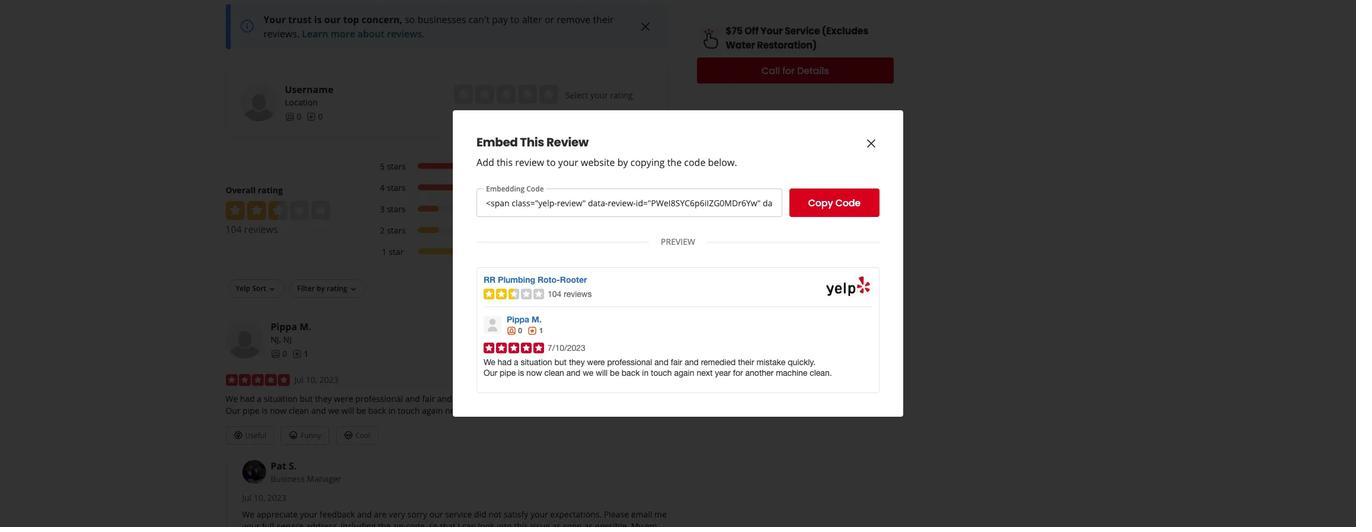 Task type: vqa. For each thing, say whether or not it's contained in the screenshot.
for within We had a situation but they were professional and fair and remedied their mistake quickly. Our pipe is now clean and we will be back in touch again next year for another machine clean.
yes



Task type: locate. For each thing, give the bounding box(es) containing it.
next
[[445, 405, 462, 416]]

1 vertical spatial our
[[430, 509, 443, 520]]

0
[[297, 111, 302, 122], [318, 111, 323, 122], [283, 348, 287, 359]]

your inside info alert
[[264, 13, 286, 26]]

3
[[380, 204, 385, 215]]

and
[[405, 393, 420, 405], [437, 393, 452, 405], [311, 405, 326, 416], [357, 509, 372, 520]]

1 horizontal spatial so
[[429, 521, 438, 527]]

1 vertical spatial review
[[515, 156, 544, 169]]

star
[[389, 246, 404, 258]]

1 reviews. from the left
[[264, 27, 300, 40]]

$75 off your service (excludes water restoration)
[[726, 24, 869, 52]]

get directions 557 17th st ste a brooklyn, ny 11215
[[697, 181, 865, 209]]

1 horizontal spatial as
[[584, 521, 593, 527]]

top
[[343, 13, 359, 26]]

0 horizontal spatial 0
[[283, 348, 287, 359]]

0 horizontal spatial rating
[[258, 185, 283, 196]]

this down satisfy
[[514, 521, 528, 527]]

nj
[[283, 334, 292, 345]]

2023 up they
[[320, 374, 339, 386]]

0 horizontal spatial service
[[277, 521, 304, 527]]

2 horizontal spatial 0
[[318, 111, 323, 122]]

call for details
[[762, 64, 829, 77]]

1 horizontal spatial your
[[761, 24, 783, 38]]

your right start
[[476, 109, 494, 120]]

rooter
[[612, 109, 640, 120]]

the left code
[[667, 156, 682, 169]]

review inside copy code region
[[515, 156, 544, 169]]

104
[[226, 223, 242, 236]]

reviews element containing 1
[[292, 348, 309, 360]]

look
[[478, 521, 495, 527]]

to down review
[[547, 156, 556, 169]]

friends element for username
[[285, 111, 302, 123]]

10,
[[306, 374, 318, 386], [254, 492, 265, 503]]

1 horizontal spatial 10,
[[306, 374, 318, 386]]

so left that
[[429, 521, 438, 527]]

call
[[762, 64, 780, 77]]

review left the of
[[496, 109, 523, 120]]

0 vertical spatial jul
[[294, 374, 304, 386]]

ny
[[822, 196, 835, 209]]

0 vertical spatial friends element
[[285, 111, 302, 123]]

reviews element
[[306, 111, 323, 123], [292, 348, 309, 360]]

1 vertical spatial jul
[[242, 492, 252, 503]]

rating
[[610, 90, 633, 101], [258, 185, 283, 196]]

the inside copy code region
[[667, 156, 682, 169]]

our
[[324, 13, 341, 26], [430, 509, 443, 520]]

as
[[552, 521, 561, 527], [584, 521, 593, 527]]

search
[[541, 284, 568, 295]]

rating up rooter
[[610, 90, 633, 101]]

0 horizontal spatial this
[[497, 156, 513, 169]]

this inside copy code region
[[497, 156, 513, 169]]

pat
[[271, 460, 286, 473]]

i
[[458, 521, 460, 527]]

jul 10, 2023
[[294, 374, 339, 386]]

feedback
[[320, 509, 355, 520]]

their up another
[[494, 393, 512, 405]]

to
[[511, 13, 520, 26], [547, 156, 556, 169]]

1 horizontal spatial for
[[783, 64, 795, 77]]

below.
[[708, 156, 737, 169]]

1 vertical spatial friends element
[[271, 348, 287, 360]]

0 vertical spatial reviews
[[244, 223, 278, 236]]

reviews element down location
[[306, 111, 323, 123]]

for right year
[[483, 405, 495, 416]]

we up our
[[226, 393, 238, 405]]

your right off
[[761, 24, 783, 38]]

friends element down nj,
[[271, 348, 287, 360]]

1 horizontal spatial the
[[667, 156, 682, 169]]

we inside we had a situation but they were professional and fair and remedied their mistake quickly. our pipe is now clean and we will be back in touch again next year for another machine clean.
[[226, 393, 238, 405]]

cool button
[[336, 426, 378, 445]]

0 vertical spatial 10,
[[306, 374, 318, 386]]

0 horizontal spatial to
[[511, 13, 520, 26]]

1 vertical spatial 16 friends v2 image
[[271, 349, 280, 359]]

useful button
[[226, 426, 274, 445]]

1 vertical spatial 10,
[[254, 492, 265, 503]]

1 horizontal spatial this
[[514, 521, 528, 527]]

(no rating) image
[[454, 85, 558, 104]]

1 vertical spatial for
[[483, 405, 495, 416]]

0 vertical spatial review
[[496, 109, 523, 120]]

your left the trust
[[264, 13, 286, 26]]

jul for jul 10, 2023 we appreciate your feedback and are very sorry our service did not satisfy your expectations. please email me your full-service address, including the zip code, so that i can look into this issue as soon as possible. my emai
[[242, 492, 252, 503]]

0 vertical spatial 1
[[382, 246, 387, 258]]

another
[[497, 405, 528, 416]]

embed this review dialog
[[0, 0, 1357, 527]]

1 horizontal spatial 1
[[382, 246, 387, 258]]

photo of pippa m. image
[[226, 321, 264, 359]]

code,
[[406, 521, 427, 527]]

reviews. inside the so businesses can't pay to alter or remove their reviews.
[[264, 27, 300, 40]]

reviews right search
[[570, 284, 599, 295]]

4 stars from the top
[[387, 225, 406, 236]]

17th
[[716, 196, 737, 209]]

stars right 4
[[387, 182, 406, 193]]

0 horizontal spatial the
[[378, 521, 391, 527]]

rating element
[[454, 85, 558, 104]]

0 horizontal spatial so
[[405, 13, 415, 26]]

your down review
[[558, 156, 579, 169]]

please
[[604, 509, 629, 520]]

call for details link
[[697, 58, 894, 84]]

0 horizontal spatial 16 friends v2 image
[[271, 349, 280, 359]]

1 vertical spatial is
[[262, 405, 268, 416]]

0 vertical spatial 2023
[[320, 374, 339, 386]]

0 vertical spatial the
[[667, 156, 682, 169]]

0 vertical spatial so
[[405, 13, 415, 26]]

1 horizontal spatial our
[[430, 509, 443, 520]]

0 horizontal spatial we
[[226, 393, 238, 405]]

0 vertical spatial   text field
[[477, 189, 782, 217]]

so right concern,
[[405, 13, 415, 26]]

1 horizontal spatial jul
[[294, 374, 304, 386]]

pippa m. nj, nj
[[271, 320, 311, 345]]

0 vertical spatial our
[[324, 13, 341, 26]]

is up learn
[[314, 13, 322, 26]]

1 right 16 review v2 icon
[[304, 348, 309, 359]]

16 friends v2 image down location
[[285, 112, 294, 122]]

1 horizontal spatial is
[[314, 13, 322, 26]]

16 friends v2 image
[[285, 112, 294, 122], [271, 349, 280, 359]]

0 horizontal spatial for
[[483, 405, 495, 416]]

2023 up appreciate
[[267, 492, 286, 503]]

your up address,
[[300, 509, 318, 520]]

stars for 5 stars
[[387, 161, 406, 172]]

copy code
[[809, 196, 861, 210]]

1 horizontal spatial reviews
[[570, 284, 599, 295]]

reviews element for location
[[306, 111, 323, 123]]

0 vertical spatial this
[[497, 156, 513, 169]]

your inside $75 off your service (excludes water restoration)
[[761, 24, 783, 38]]

0 horizontal spatial 2023
[[267, 492, 286, 503]]

jul down photo of pat s.
[[242, 492, 252, 503]]

the down are
[[378, 521, 391, 527]]

0 vertical spatial to
[[511, 13, 520, 26]]

0 right 16 review v2 image
[[318, 111, 323, 122]]

1 vertical spatial their
[[494, 393, 512, 405]]

1 stars from the top
[[387, 161, 406, 172]]

3 stars
[[380, 204, 406, 215]]

reviews element down pippa m. nj, nj
[[292, 348, 309, 360]]

zip
[[393, 521, 404, 527]]

10, up but
[[306, 374, 318, 386]]

reviews
[[244, 223, 278, 236], [570, 284, 599, 295]]

this inside jul 10, 2023 we appreciate your feedback and are very sorry our service did not satisfy your expectations. please email me your full-service address, including the zip code, so that i can look into this issue as soon as possible. my emai
[[514, 521, 528, 527]]

2023 for jul 10, 2023 we appreciate your feedback and are very sorry our service did not satisfy your expectations. please email me your full-service address, including the zip code, so that i can look into this issue as soon as possible. my emai
[[267, 492, 286, 503]]

our inside info alert
[[324, 13, 341, 26]]

back
[[368, 405, 386, 416]]

stars for 4 stars
[[387, 182, 406, 193]]

0 horizontal spatial 1
[[304, 348, 309, 359]]

reviews down 2.5 star rating image
[[244, 223, 278, 236]]

photo of username image
[[240, 84, 278, 122]]

stars
[[387, 161, 406, 172], [387, 182, 406, 193], [387, 204, 406, 215], [387, 225, 406, 236]]

is left the now on the bottom left of the page
[[262, 405, 268, 416]]

details
[[797, 64, 829, 77]]

as down expectations.
[[584, 521, 593, 527]]

None radio
[[454, 85, 473, 104], [475, 85, 494, 104], [497, 85, 516, 104], [454, 85, 473, 104], [475, 85, 494, 104], [497, 85, 516, 104]]

quickly.
[[547, 393, 576, 405]]

0 vertical spatial rating
[[610, 90, 633, 101]]

trust
[[288, 13, 312, 26]]

issue
[[530, 521, 550, 527]]

jul
[[294, 374, 304, 386], [242, 492, 252, 503]]

16 funny v2 image
[[289, 430, 298, 440]]

16 friends v2 image for pippa
[[271, 349, 280, 359]]

reviews. down concern,
[[387, 27, 425, 40]]

1 horizontal spatial their
[[593, 13, 614, 26]]

1 vertical spatial this
[[514, 521, 528, 527]]

10, up appreciate
[[254, 492, 265, 503]]

our up more
[[324, 13, 341, 26]]

2 stars from the top
[[387, 182, 406, 193]]

this right add on the left
[[497, 156, 513, 169]]

0 horizontal spatial their
[[494, 393, 512, 405]]

16 friends v2 image down nj,
[[271, 349, 280, 359]]

1 horizontal spatial reviews.
[[387, 27, 425, 40]]

machine
[[530, 405, 563, 416]]

your inside copy code region
[[558, 156, 579, 169]]

to inside copy code region
[[547, 156, 556, 169]]

select
[[566, 90, 588, 101]]

possible.
[[595, 521, 629, 527]]

as left soon
[[552, 521, 561, 527]]

stars right 2
[[387, 225, 406, 236]]

1 vertical spatial 1
[[304, 348, 309, 359]]

we left appreciate
[[242, 509, 255, 520]]

0 horizontal spatial our
[[324, 13, 341, 26]]

1 vertical spatial reviews
[[570, 284, 599, 295]]

your up issue
[[531, 509, 548, 520]]

0 vertical spatial service
[[445, 509, 472, 520]]

reviews element containing 0
[[306, 111, 323, 123]]

review for your
[[496, 109, 523, 120]]

for right the call
[[783, 64, 795, 77]]

were
[[334, 393, 353, 405]]

0 left 16 review v2 image
[[297, 111, 302, 122]]

2.5 star rating image
[[226, 201, 330, 220]]

reviews. down the trust
[[264, 27, 300, 40]]

and up touch
[[405, 393, 420, 405]]

  text field
[[477, 189, 782, 217], [532, 277, 668, 301]]

0 vertical spatial 16 friends v2 image
[[285, 112, 294, 122]]

rating up 2.5 star rating image
[[258, 185, 283, 196]]

None radio
[[518, 85, 537, 104], [539, 85, 558, 104], [518, 85, 537, 104], [539, 85, 558, 104]]

filter reviews by 2 stars rating element
[[368, 225, 668, 237]]

professional
[[355, 393, 403, 405]]

5 star rating image
[[226, 374, 290, 386]]

jul up but
[[294, 374, 304, 386]]

is
[[314, 13, 322, 26], [262, 405, 268, 416]]

0 vertical spatial for
[[783, 64, 795, 77]]

reviews for 104 reviews
[[244, 223, 278, 236]]

0 left 16 review v2 icon
[[283, 348, 287, 359]]

about
[[358, 27, 385, 40]]

friends element
[[285, 111, 302, 123], [271, 348, 287, 360]]

copy code button
[[790, 189, 880, 217]]

we inside jul 10, 2023 we appreciate your feedback and are very sorry our service did not satisfy your expectations. please email me your full-service address, including the zip code, so that i can look into this issue as soon as possible. my emai
[[242, 509, 255, 520]]

0 horizontal spatial your
[[264, 13, 286, 26]]

1 left the star
[[382, 246, 387, 258]]

0 horizontal spatial jul
[[242, 492, 252, 503]]

cool
[[355, 430, 370, 440]]

1 inside filter reviews by 1 star rating element
[[382, 246, 387, 258]]

add
[[477, 156, 494, 169]]

our up that
[[430, 509, 443, 520]]

0 vertical spatial we
[[226, 393, 238, 405]]

1 vertical spatial the
[[378, 521, 391, 527]]

1 vertical spatial   text field
[[532, 277, 668, 301]]

1 horizontal spatial we
[[242, 509, 255, 520]]

a
[[767, 196, 774, 209]]

1 vertical spatial to
[[547, 156, 556, 169]]

1 vertical spatial so
[[429, 521, 438, 527]]

1 horizontal spatial 16 friends v2 image
[[285, 112, 294, 122]]

this
[[497, 156, 513, 169], [514, 521, 528, 527]]

overall rating
[[226, 185, 283, 196]]

16 review v2 image
[[292, 349, 302, 359]]

email
[[631, 509, 653, 520]]

1 vertical spatial 2023
[[267, 492, 286, 503]]

1 vertical spatial reviews element
[[292, 348, 309, 360]]

24 directions v2 image
[[880, 188, 894, 202]]

my
[[631, 521, 643, 527]]

info alert
[[226, 4, 668, 49]]

ste
[[751, 196, 765, 209]]

satisfy
[[504, 509, 528, 520]]

stars right the 5
[[387, 161, 406, 172]]

location
[[285, 97, 318, 108]]

0 horizontal spatial reviews
[[244, 223, 278, 236]]

service down appreciate
[[277, 521, 304, 527]]

their right the remove
[[593, 13, 614, 26]]

0 vertical spatial is
[[314, 13, 322, 26]]

to right pay
[[511, 13, 520, 26]]

friends element for pippa
[[271, 348, 287, 360]]

stars right 3
[[387, 204, 406, 215]]

0 horizontal spatial 10,
[[254, 492, 265, 503]]

0 vertical spatial their
[[593, 13, 614, 26]]

1 vertical spatial we
[[242, 509, 255, 520]]

0 horizontal spatial reviews.
[[264, 27, 300, 40]]

1 horizontal spatial 0
[[297, 111, 302, 122]]

touch
[[398, 405, 420, 416]]

reviews.
[[264, 27, 300, 40], [387, 27, 425, 40]]

0 horizontal spatial is
[[262, 405, 268, 416]]

code
[[684, 156, 706, 169]]

businesses
[[418, 13, 466, 26]]

10, inside jul 10, 2023 we appreciate your feedback and are very sorry our service did not satisfy your expectations. please email me your full-service address, including the zip code, so that i can look into this issue as soon as possible. my emai
[[254, 492, 265, 503]]

jul inside jul 10, 2023 we appreciate your feedback and are very sorry our service did not satisfy your expectations. please email me your full-service address, including the zip code, so that i can look into this issue as soon as possible. my emai
[[242, 492, 252, 503]]

service up i
[[445, 509, 472, 520]]

and up including
[[357, 509, 372, 520]]

1 horizontal spatial 2023
[[320, 374, 339, 386]]

mistake
[[514, 393, 545, 405]]

stars for 2 stars
[[387, 225, 406, 236]]

0 horizontal spatial as
[[552, 521, 561, 527]]

1 horizontal spatial to
[[547, 156, 556, 169]]

2023 inside jul 10, 2023 we appreciate your feedback and are very sorry our service did not satisfy your expectations. please email me your full-service address, including the zip code, so that i can look into this issue as soon as possible. my emai
[[267, 492, 286, 503]]

1 vertical spatial service
[[277, 521, 304, 527]]

1 vertical spatial rating
[[258, 185, 283, 196]]

we
[[226, 393, 238, 405], [242, 509, 255, 520]]

0 vertical spatial reviews element
[[306, 111, 323, 123]]

your
[[591, 90, 608, 101], [476, 109, 494, 120], [558, 156, 579, 169], [300, 509, 318, 520], [531, 509, 548, 520], [242, 521, 260, 527]]

alter
[[522, 13, 542, 26]]

friends element down location
[[285, 111, 302, 123]]

10, for jul 10, 2023 we appreciate your feedback and are very sorry our service did not satisfy your expectations. please email me your full-service address, including the zip code, so that i can look into this issue as soon as possible. my emai
[[254, 492, 265, 503]]

review down this
[[515, 156, 544, 169]]

copying
[[631, 156, 665, 169]]

3 stars from the top
[[387, 204, 406, 215]]



Task type: describe. For each thing, give the bounding box(es) containing it.
year
[[464, 405, 481, 416]]

for inside we had a situation but they were professional and fair and remedied their mistake quickly. our pipe is now clean and we will be back in touch again next year for another machine clean.
[[483, 405, 495, 416]]

1 for 1 star
[[382, 246, 387, 258]]

10, for jul 10, 2023
[[306, 374, 318, 386]]

s.
[[289, 460, 297, 473]]

is inside we had a situation but they were professional and fair and remedied their mistake quickly. our pipe is now clean and we will be back in touch again next year for another machine clean.
[[262, 405, 268, 416]]

start your review of rr plumbing roto-rooter
[[454, 109, 640, 120]]

so inside the so businesses can't pay to alter or remove their reviews.
[[405, 13, 415, 26]]

0 for location
[[297, 111, 302, 122]]

a
[[257, 393, 262, 405]]

are
[[374, 509, 387, 520]]

learn more about reviews.
[[302, 27, 425, 40]]

website
[[581, 156, 615, 169]]

16 friends v2 image for username
[[285, 112, 294, 122]]

business
[[271, 473, 305, 484]]

soon
[[563, 521, 582, 527]]

our inside jul 10, 2023 we appreciate your feedback and are very sorry our service did not satisfy your expectations. please email me your full-service address, including the zip code, so that i can look into this issue as soon as possible. my emai
[[430, 509, 443, 520]]

manager
[[307, 473, 341, 484]]

be
[[356, 405, 366, 416]]

pay
[[492, 13, 508, 26]]

username location
[[285, 83, 334, 108]]

get directions link
[[697, 181, 765, 194]]

5 stars
[[380, 161, 406, 172]]

  text field inside copy code region
[[477, 189, 782, 217]]

7840
[[741, 148, 763, 161]]

off
[[745, 24, 759, 38]]

reviews for search reviews
[[570, 284, 599, 295]]

your left full-
[[242, 521, 260, 527]]

photo of pat s. image
[[242, 460, 266, 484]]

your up the roto-
[[591, 90, 608, 101]]

clean.
[[565, 405, 588, 416]]

their inside the so businesses can't pay to alter or remove their reviews.
[[593, 13, 614, 26]]

filter reviews by 3 stars rating element
[[368, 204, 668, 215]]

concern,
[[362, 13, 403, 26]]

11215
[[838, 196, 865, 209]]

4 stars
[[380, 182, 406, 193]]

situation
[[264, 393, 298, 405]]

5
[[380, 161, 385, 172]]

of
[[525, 109, 533, 120]]

get
[[697, 181, 714, 194]]

16 review v2 image
[[306, 112, 316, 122]]

we
[[328, 405, 339, 416]]

close image
[[865, 136, 879, 150]]

brooklyn,
[[776, 196, 820, 209]]

search reviews
[[541, 284, 599, 295]]

including
[[341, 521, 376, 527]]

review for this
[[515, 156, 544, 169]]

useful
[[245, 430, 266, 440]]

1 as from the left
[[552, 521, 561, 527]]

filter reviews by 4 stars rating element
[[368, 182, 668, 194]]

their inside we had a situation but they were professional and fair and remedied their mistake quickly. our pipe is now clean and we will be back in touch again next year for another machine clean.
[[494, 393, 512, 405]]

username
[[285, 83, 334, 96]]

service
[[785, 24, 820, 38]]

had
[[240, 393, 255, 405]]

remedied
[[454, 393, 492, 405]]

rr
[[535, 109, 546, 120]]

2 reviews. from the left
[[387, 27, 425, 40]]

m.
[[300, 320, 311, 333]]

this
[[520, 134, 544, 151]]

pippa
[[271, 320, 297, 333]]

0 for m.
[[283, 348, 287, 359]]

the inside jul 10, 2023 we appreciate your feedback and are very sorry our service did not satisfy your expectations. please email me your full-service address, including the zip code, so that i can look into this issue as soon as possible. my emai
[[378, 521, 391, 527]]

copy code region
[[470, 155, 887, 393]]

and down they
[[311, 405, 326, 416]]

1 for 1
[[304, 348, 309, 359]]

jul for jul 10, 2023
[[294, 374, 304, 386]]

did
[[474, 509, 487, 520]]

select your rating
[[566, 90, 633, 101]]

our
[[226, 405, 241, 416]]

address,
[[306, 521, 339, 527]]

water
[[726, 39, 755, 52]]

funny button
[[281, 426, 329, 445]]

roto-
[[590, 109, 612, 120]]

nj,
[[271, 334, 281, 345]]

filter reviews by 1 star rating element
[[368, 246, 668, 258]]

by
[[618, 156, 628, 169]]

in
[[389, 405, 396, 416]]

start
[[454, 109, 474, 120]]

remove
[[557, 13, 591, 26]]

$75
[[726, 24, 743, 38]]

stars for 3 stars
[[387, 204, 406, 215]]

pipe
[[243, 405, 260, 416]]

again
[[422, 405, 443, 416]]

plumbing
[[548, 109, 588, 120]]

embed this review
[[477, 134, 589, 151]]

we had a situation but they were professional and fair and remedied their mistake quickly. our pipe is now clean and we will be back in touch again next year for another machine clean.
[[226, 393, 588, 416]]

pat s. business manager
[[271, 460, 341, 484]]

can't
[[469, 13, 490, 26]]

full-
[[262, 521, 277, 527]]

to inside the so businesses can't pay to alter or remove their reviews.
[[511, 13, 520, 26]]

2023 for jul 10, 2023
[[320, 374, 339, 386]]

so inside jul 10, 2023 we appreciate your feedback and are very sorry our service did not satisfy your expectations. please email me your full-service address, including the zip code, so that i can look into this issue as soon as possible. my emai
[[429, 521, 438, 527]]

and up next
[[437, 393, 452, 405]]

1 horizontal spatial rating
[[610, 90, 633, 101]]

reviews element for m.
[[292, 348, 309, 360]]

is inside info alert
[[314, 13, 322, 26]]

fair
[[422, 393, 435, 405]]

that
[[440, 521, 456, 527]]

1 horizontal spatial service
[[445, 509, 472, 520]]

expectations.
[[550, 509, 602, 520]]

24 info v2 image
[[240, 19, 254, 33]]

filter reviews by 5 stars rating element
[[368, 161, 668, 173]]

2
[[380, 225, 385, 236]]

(excludes
[[822, 24, 869, 38]]

into
[[497, 521, 512, 527]]

0 inside the reviews element
[[318, 111, 323, 122]]

16 cool v2 image
[[344, 430, 353, 440]]

appreciate
[[257, 509, 298, 520]]

104 reviews
[[226, 223, 278, 236]]

close image
[[639, 19, 653, 34]]

and inside jul 10, 2023 we appreciate your feedback and are very sorry our service did not satisfy your expectations. please email me your full-service address, including the zip code, so that i can look into this issue as soon as possible. my emai
[[357, 509, 372, 520]]

16 useful v2 image
[[233, 430, 243, 440]]

2 stars
[[380, 225, 406, 236]]

(917)
[[697, 148, 720, 161]]

2 as from the left
[[584, 521, 593, 527]]

overall
[[226, 185, 256, 196]]

clean
[[289, 405, 309, 416]]

preview
[[661, 236, 695, 247]]



